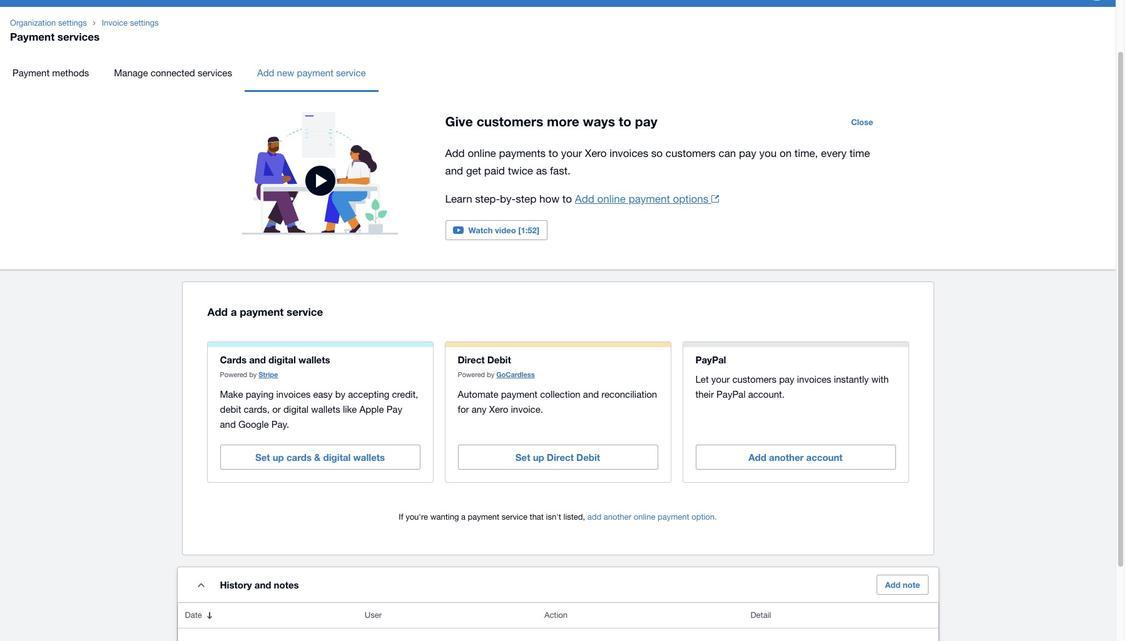 Task type: locate. For each thing, give the bounding box(es) containing it.
any
[[472, 404, 487, 415]]

0 vertical spatial debit
[[487, 354, 511, 366]]

1 horizontal spatial your
[[711, 374, 730, 385]]

2 vertical spatial customers
[[733, 374, 777, 385]]

payment for payment services
[[10, 30, 55, 43]]

1 horizontal spatial by
[[335, 389, 346, 400]]

payment right wanting
[[468, 513, 500, 522]]

2 horizontal spatial customers
[[733, 374, 777, 385]]

pay up so in the right top of the page
[[635, 114, 658, 130]]

digital right or
[[283, 404, 309, 415]]

a right wanting
[[461, 513, 466, 522]]

invoice.
[[511, 404, 543, 415]]

1 vertical spatial payment
[[13, 68, 50, 78]]

1 horizontal spatial xero
[[585, 147, 607, 160]]

wallets down apple
[[353, 452, 385, 463]]

1 horizontal spatial direct
[[547, 452, 574, 463]]

1 horizontal spatial set
[[516, 452, 530, 463]]

by up automate
[[487, 371, 495, 379]]

your inside let your customers pay invoices instantly with their paypal account.
[[711, 374, 730, 385]]

cards
[[287, 452, 312, 463]]

to inside add online payments to your xero invoices so customers can pay you on time, every time and get paid twice as fast.
[[549, 147, 558, 160]]

2 horizontal spatial online
[[634, 513, 656, 522]]

settings
[[58, 18, 87, 28], [130, 18, 159, 28]]

invoices up or
[[276, 389, 311, 400]]

by right the easy
[[335, 389, 346, 400]]

2 vertical spatial invoices
[[276, 389, 311, 400]]

0 horizontal spatial by
[[249, 371, 257, 379]]

0 vertical spatial another
[[769, 452, 804, 463]]

pay left you
[[739, 147, 756, 160]]

date
[[185, 611, 202, 620]]

make paying invoices easy by accepting credit, debit cards, or digital wallets like apple pay and google pay.
[[220, 389, 418, 430]]

2 horizontal spatial by
[[487, 371, 495, 379]]

set up cards & digital wallets button
[[220, 445, 420, 470]]

1 vertical spatial invoices
[[797, 374, 831, 385]]

0 horizontal spatial debit
[[487, 354, 511, 366]]

powered down "cards" in the bottom left of the page
[[220, 371, 247, 379]]

1 vertical spatial your
[[711, 374, 730, 385]]

0 horizontal spatial invoices
[[276, 389, 311, 400]]

customers right so in the right top of the page
[[666, 147, 716, 160]]

1 vertical spatial wallets
[[311, 404, 340, 415]]

1 horizontal spatial up
[[533, 452, 544, 463]]

0 vertical spatial invoices
[[610, 147, 648, 160]]

settings right the invoice
[[130, 18, 159, 28]]

cards,
[[244, 404, 270, 415]]

set for set up direct debit
[[516, 452, 530, 463]]

automate payment collection and reconciliation for any xero invoice.
[[458, 389, 657, 415]]

payment services
[[10, 30, 100, 43]]

0 horizontal spatial to
[[549, 147, 558, 160]]

0 vertical spatial online
[[468, 147, 496, 160]]

1 powered from the left
[[220, 371, 247, 379]]

0 horizontal spatial set
[[255, 452, 270, 463]]

another right add
[[604, 513, 632, 522]]

1 horizontal spatial settings
[[130, 18, 159, 28]]

list of history for this document element
[[177, 603, 938, 642]]

up down invoice.
[[533, 452, 544, 463]]

0 vertical spatial pay
[[635, 114, 658, 130]]

2 set from the left
[[516, 452, 530, 463]]

powered inside cards and digital wallets powered by stripe
[[220, 371, 247, 379]]

1 vertical spatial paypal
[[717, 389, 746, 400]]

set inside button
[[255, 452, 270, 463]]

set up direct debit
[[516, 452, 600, 463]]

powered up automate
[[458, 371, 485, 379]]

menu
[[0, 54, 1116, 92]]

time,
[[795, 147, 818, 160]]

0 horizontal spatial xero
[[489, 404, 508, 415]]

xero down ways
[[585, 147, 607, 160]]

0 vertical spatial xero
[[585, 147, 607, 160]]

customers
[[477, 114, 543, 130], [666, 147, 716, 160], [733, 374, 777, 385]]

direct down automate payment collection and reconciliation for any xero invoice.
[[547, 452, 574, 463]]

set for set up cards & digital wallets
[[255, 452, 270, 463]]

a up "cards" in the bottom left of the page
[[231, 305, 237, 319]]

0 horizontal spatial online
[[468, 147, 496, 160]]

invoices left so in the right top of the page
[[610, 147, 648, 160]]

settings for invoice settings
[[130, 18, 159, 28]]

set inside button
[[516, 452, 530, 463]]

that
[[530, 513, 544, 522]]

add another account button
[[696, 445, 896, 470]]

0 vertical spatial a
[[231, 305, 237, 319]]

2 vertical spatial online
[[634, 513, 656, 522]]

menu containing payment methods
[[0, 54, 1116, 92]]

action button
[[537, 603, 743, 629]]

organization
[[10, 18, 56, 28]]

payment for payment methods
[[13, 68, 50, 78]]

online up "get"
[[468, 147, 496, 160]]

wallets down the easy
[[311, 404, 340, 415]]

direct up automate
[[458, 354, 485, 366]]

paypal right their
[[717, 389, 746, 400]]

0 horizontal spatial your
[[561, 147, 582, 160]]

payment up invoice.
[[501, 389, 538, 400]]

to up 'fast.'
[[549, 147, 558, 160]]

0 horizontal spatial powered
[[220, 371, 247, 379]]

add
[[257, 68, 274, 78], [445, 147, 465, 160], [575, 193, 594, 205], [207, 305, 228, 319], [749, 452, 767, 463], [885, 580, 901, 590]]

make
[[220, 389, 243, 400]]

invoices inside let your customers pay invoices instantly with their paypal account.
[[797, 374, 831, 385]]

1 vertical spatial to
[[549, 147, 558, 160]]

1 horizontal spatial service
[[336, 68, 366, 78]]

1 vertical spatial service
[[287, 305, 323, 319]]

0 horizontal spatial service
[[287, 305, 323, 319]]

listed,
[[564, 513, 585, 522]]

1 vertical spatial services
[[198, 68, 232, 78]]

detail button
[[743, 603, 938, 629]]

2 horizontal spatial to
[[619, 114, 631, 130]]

1 vertical spatial a
[[461, 513, 466, 522]]

get
[[466, 165, 481, 177]]

up inside button
[[533, 452, 544, 463]]

by
[[249, 371, 257, 379], [487, 371, 495, 379], [335, 389, 346, 400]]

online right add
[[634, 513, 656, 522]]

1 horizontal spatial customers
[[666, 147, 716, 160]]

a
[[231, 305, 237, 319], [461, 513, 466, 522]]

your up 'fast.'
[[561, 147, 582, 160]]

accepting
[[348, 389, 390, 400]]

ways
[[583, 114, 615, 130]]

1 vertical spatial direct
[[547, 452, 574, 463]]

0 vertical spatial payment
[[10, 30, 55, 43]]

payment inside automate payment collection and reconciliation for any xero invoice.
[[501, 389, 538, 400]]

learn
[[445, 193, 472, 205]]

digital up stripe link
[[269, 354, 296, 366]]

another left account
[[769, 452, 804, 463]]

&
[[314, 452, 321, 463]]

up for direct
[[533, 452, 544, 463]]

or
[[272, 404, 281, 415]]

your inside add online payments to your xero invoices so customers can pay you on time, every time and get paid twice as fast.
[[561, 147, 582, 160]]

paypal up let
[[696, 354, 726, 366]]

0 horizontal spatial customers
[[477, 114, 543, 130]]

0 horizontal spatial another
[[604, 513, 632, 522]]

0 horizontal spatial direct
[[458, 354, 485, 366]]

0 vertical spatial your
[[561, 147, 582, 160]]

pay
[[387, 404, 402, 415]]

debit inside 'set up direct debit' button
[[576, 452, 600, 463]]

you're
[[406, 513, 428, 522]]

invoice settings
[[102, 18, 159, 28]]

wallets inside make paying invoices easy by accepting credit, debit cards, or digital wallets like apple pay and google pay.
[[311, 404, 340, 415]]

2 horizontal spatial pay
[[779, 374, 795, 385]]

2 vertical spatial to
[[563, 193, 572, 205]]

customers up account.
[[733, 374, 777, 385]]

your right let
[[711, 374, 730, 385]]

to right how
[[563, 193, 572, 205]]

1 vertical spatial xero
[[489, 404, 508, 415]]

online
[[468, 147, 496, 160], [597, 193, 626, 205], [634, 513, 656, 522]]

on
[[780, 147, 792, 160]]

1 horizontal spatial invoices
[[610, 147, 648, 160]]

services down organization settings link at top left
[[57, 30, 100, 43]]

1 vertical spatial pay
[[739, 147, 756, 160]]

1 horizontal spatial services
[[198, 68, 232, 78]]

to right ways
[[619, 114, 631, 130]]

new
[[277, 68, 294, 78]]

invoices
[[610, 147, 648, 160], [797, 374, 831, 385], [276, 389, 311, 400]]

wallets inside cards and digital wallets powered by stripe
[[299, 354, 330, 366]]

set down invoice.
[[516, 452, 530, 463]]

notes
[[274, 580, 299, 591]]

service for add new payment service
[[336, 68, 366, 78]]

1 horizontal spatial pay
[[739, 147, 756, 160]]

and up stripe link
[[249, 354, 266, 366]]

1 horizontal spatial powered
[[458, 371, 485, 379]]

1 vertical spatial debit
[[576, 452, 600, 463]]

and down debit
[[220, 419, 236, 430]]

and inside add online payments to your xero invoices so customers can pay you on time, every time and get paid twice as fast.
[[445, 165, 463, 177]]

set
[[255, 452, 270, 463], [516, 452, 530, 463]]

1 set from the left
[[255, 452, 270, 463]]

another
[[769, 452, 804, 463], [604, 513, 632, 522]]

0 vertical spatial service
[[336, 68, 366, 78]]

settings up payment services
[[58, 18, 87, 28]]

toggle button
[[189, 573, 214, 598]]

1 horizontal spatial debit
[[576, 452, 600, 463]]

pay up account.
[[779, 374, 795, 385]]

user button
[[357, 603, 537, 629]]

navigation
[[0, 54, 1116, 92]]

close
[[851, 117, 873, 127]]

digital right & on the left bottom
[[323, 452, 351, 463]]

online inside add online payments to your xero invoices so customers can pay you on time, every time and get paid twice as fast.
[[468, 147, 496, 160]]

and right the collection
[[583, 389, 599, 400]]

up left cards
[[273, 452, 284, 463]]

debit up the gocardless
[[487, 354, 511, 366]]

up inside button
[[273, 452, 284, 463]]

customers up payments
[[477, 114, 543, 130]]

add
[[588, 513, 602, 522]]

0 horizontal spatial a
[[231, 305, 237, 319]]

stripe link
[[259, 371, 278, 379]]

debit
[[487, 354, 511, 366], [576, 452, 600, 463]]

add note button
[[877, 575, 928, 595]]

2 vertical spatial pay
[[779, 374, 795, 385]]

0 horizontal spatial settings
[[58, 18, 87, 28]]

and left "get"
[[445, 165, 463, 177]]

0 vertical spatial direct
[[458, 354, 485, 366]]

1 vertical spatial digital
[[283, 404, 309, 415]]

online down add online payments to your xero invoices so customers can pay you on time, every time and get paid twice as fast.
[[597, 193, 626, 205]]

payments
[[499, 147, 546, 160]]

up
[[273, 452, 284, 463], [533, 452, 544, 463]]

2 settings from the left
[[130, 18, 159, 28]]

so
[[651, 147, 663, 160]]

0 vertical spatial wallets
[[299, 354, 330, 366]]

note
[[903, 580, 920, 590]]

set down google
[[255, 452, 270, 463]]

services
[[57, 30, 100, 43], [198, 68, 232, 78]]

invoices left instantly
[[797, 374, 831, 385]]

0 vertical spatial paypal
[[696, 354, 726, 366]]

options
[[673, 193, 709, 205]]

1 horizontal spatial another
[[769, 452, 804, 463]]

your
[[561, 147, 582, 160], [711, 374, 730, 385]]

manage connected services link
[[102, 54, 245, 92]]

wallets up the easy
[[299, 354, 330, 366]]

1 up from the left
[[273, 452, 284, 463]]

action
[[544, 611, 568, 620]]

connected
[[151, 68, 195, 78]]

0 horizontal spatial services
[[57, 30, 100, 43]]

invoice settings link
[[97, 17, 164, 29]]

1 vertical spatial customers
[[666, 147, 716, 160]]

to
[[619, 114, 631, 130], [549, 147, 558, 160], [563, 193, 572, 205]]

instantly
[[834, 374, 869, 385]]

watch video [1:52] button
[[445, 220, 548, 240]]

by inside direct debit powered by gocardless
[[487, 371, 495, 379]]

payment right new
[[297, 68, 334, 78]]

xero right any
[[489, 404, 508, 415]]

services right connected
[[198, 68, 232, 78]]

by left stripe link
[[249, 371, 257, 379]]

0 horizontal spatial up
[[273, 452, 284, 463]]

payment left methods
[[13, 68, 50, 78]]

0 vertical spatial services
[[57, 30, 100, 43]]

1 vertical spatial another
[[604, 513, 632, 522]]

digital
[[269, 354, 296, 366], [283, 404, 309, 415], [323, 452, 351, 463]]

xero
[[585, 147, 607, 160], [489, 404, 508, 415]]

methods
[[52, 68, 89, 78]]

powered
[[220, 371, 247, 379], [458, 371, 485, 379]]

1 settings from the left
[[58, 18, 87, 28]]

0 vertical spatial digital
[[269, 354, 296, 366]]

digital inside cards and digital wallets powered by stripe
[[269, 354, 296, 366]]

2 horizontal spatial service
[[502, 513, 528, 522]]

2 up from the left
[[533, 452, 544, 463]]

2 horizontal spatial invoices
[[797, 374, 831, 385]]

0 vertical spatial to
[[619, 114, 631, 130]]

1 horizontal spatial online
[[597, 193, 626, 205]]

add online payments to your xero invoices so customers can pay you on time, every time and get paid twice as fast.
[[445, 147, 870, 177]]

another inside button
[[769, 452, 804, 463]]

2 powered from the left
[[458, 371, 485, 379]]

services inside menu
[[198, 68, 232, 78]]

add note
[[885, 580, 920, 590]]

reconciliation
[[602, 389, 657, 400]]

2 vertical spatial wallets
[[353, 452, 385, 463]]

add inside add online payments to your xero invoices so customers can pay you on time, every time and get paid twice as fast.
[[445, 147, 465, 160]]

2 vertical spatial digital
[[323, 452, 351, 463]]

step-
[[475, 193, 500, 205]]

give
[[445, 114, 473, 130]]

payment up "cards" in the bottom left of the page
[[240, 305, 284, 319]]

payment down organization
[[10, 30, 55, 43]]

debit up add
[[576, 452, 600, 463]]

pay inside let your customers pay invoices instantly with their paypal account.
[[779, 374, 795, 385]]

add another account
[[749, 452, 843, 463]]



Task type: vqa. For each thing, say whether or not it's contained in the screenshot.
the bottommost pay
yes



Task type: describe. For each thing, give the bounding box(es) containing it.
0 horizontal spatial pay
[[635, 114, 658, 130]]

0 vertical spatial customers
[[477, 114, 543, 130]]

and left "notes"
[[255, 580, 271, 591]]

how
[[540, 193, 560, 205]]

xero inside automate payment collection and reconciliation for any xero invoice.
[[489, 404, 508, 415]]

automate
[[458, 389, 499, 400]]

as
[[536, 165, 547, 177]]

toggle image
[[198, 583, 205, 588]]

time
[[850, 147, 870, 160]]

direct debit powered by gocardless
[[458, 354, 535, 379]]

for
[[458, 404, 469, 415]]

fast.
[[550, 165, 571, 177]]

wanting
[[430, 513, 459, 522]]

paypal inside let your customers pay invoices instantly with their paypal account.
[[717, 389, 746, 400]]

direct inside button
[[547, 452, 574, 463]]

give customers more ways to pay
[[445, 114, 658, 130]]

cards and digital wallets powered by stripe
[[220, 354, 330, 379]]

debit
[[220, 404, 241, 415]]

digital inside button
[[323, 452, 351, 463]]

settings for organization settings
[[58, 18, 87, 28]]

if
[[399, 513, 403, 522]]

set up cards & digital wallets
[[255, 452, 385, 463]]

apple
[[360, 404, 384, 415]]

cards
[[220, 354, 247, 366]]

add online payment options link
[[575, 193, 719, 205]]

watch video [1:52]
[[468, 225, 540, 235]]

by-
[[500, 193, 516, 205]]

account.
[[748, 389, 785, 400]]

isn't
[[546, 513, 561, 522]]

step
[[516, 193, 537, 205]]

detail
[[751, 611, 771, 620]]

learn step-by-step how to add online payment options
[[445, 193, 709, 205]]

like
[[343, 404, 357, 415]]

by inside make paying invoices easy by accepting credit, debit cards, or digital wallets like apple pay and google pay.
[[335, 389, 346, 400]]

up for cards
[[273, 452, 284, 463]]

credit,
[[392, 389, 418, 400]]

and inside make paying invoices easy by accepting credit, debit cards, or digital wallets like apple pay and google pay.
[[220, 419, 236, 430]]

collection
[[540, 389, 581, 400]]

close button
[[844, 112, 881, 132]]

digital inside make paying invoices easy by accepting credit, debit cards, or digital wallets like apple pay and google pay.
[[283, 404, 309, 415]]

history
[[220, 580, 252, 591]]

direct inside direct debit powered by gocardless
[[458, 354, 485, 366]]

if you're wanting a payment service that isn't listed, add another online payment option.
[[399, 513, 717, 522]]

with
[[872, 374, 889, 385]]

add for add new payment service
[[257, 68, 274, 78]]

and inside automate payment collection and reconciliation for any xero invoice.
[[583, 389, 599, 400]]

add new payment service link
[[245, 54, 378, 92]]

their
[[696, 389, 714, 400]]

paying
[[246, 389, 274, 400]]

customers inside add online payments to your xero invoices so customers can pay you on time, every time and get paid twice as fast.
[[666, 147, 716, 160]]

manage connected services
[[114, 68, 232, 78]]

payment methods link
[[0, 54, 102, 92]]

invoices inside make paying invoices easy by accepting credit, debit cards, or digital wallets like apple pay and google pay.
[[276, 389, 311, 400]]

every
[[821, 147, 847, 160]]

add for add a payment service
[[207, 305, 228, 319]]

wallets inside button
[[353, 452, 385, 463]]

payment methods
[[13, 68, 89, 78]]

set up direct debit button
[[458, 445, 658, 470]]

2 vertical spatial service
[[502, 513, 528, 522]]

pay inside add online payments to your xero invoices so customers can pay you on time, every time and get paid twice as fast.
[[739, 147, 756, 160]]

add new payment service
[[257, 68, 366, 78]]

stripe
[[259, 371, 278, 379]]

debit inside direct debit powered by gocardless
[[487, 354, 511, 366]]

organization settings
[[10, 18, 87, 28]]

video
[[495, 225, 516, 235]]

add for add online payments to your xero invoices so customers can pay you on time, every time and get paid twice as fast.
[[445, 147, 465, 160]]

user
[[365, 611, 382, 620]]

customers inside let your customers pay invoices instantly with their paypal account.
[[733, 374, 777, 385]]

1 vertical spatial online
[[597, 193, 626, 205]]

payment down add online payments to your xero invoices so customers can pay you on time, every time and get paid twice as fast.
[[629, 193, 670, 205]]

[1:52]
[[518, 225, 540, 235]]

google
[[238, 419, 269, 430]]

let your customers pay invoices instantly with their paypal account.
[[696, 374, 889, 400]]

add a payment service main content
[[0, 282, 1116, 642]]

add a payment service
[[207, 305, 323, 319]]

manage
[[114, 68, 148, 78]]

gocardless link
[[496, 371, 535, 379]]

history and notes
[[220, 580, 299, 591]]

invoices inside add online payments to your xero invoices so customers can pay you on time, every time and get paid twice as fast.
[[610, 147, 648, 160]]

twice
[[508, 165, 533, 177]]

and inside cards and digital wallets powered by stripe
[[249, 354, 266, 366]]

date button
[[177, 603, 357, 629]]

more
[[547, 114, 579, 130]]

invoice
[[102, 18, 128, 28]]

you
[[759, 147, 777, 160]]

by inside cards and digital wallets powered by stripe
[[249, 371, 257, 379]]

online inside "add a payment service" 'main content'
[[634, 513, 656, 522]]

navigation containing payment methods
[[0, 54, 1116, 92]]

add for add note
[[885, 580, 901, 590]]

payment left option.
[[658, 513, 689, 522]]

let
[[696, 374, 709, 385]]

can
[[719, 147, 736, 160]]

paid
[[484, 165, 505, 177]]

1 horizontal spatial to
[[563, 193, 572, 205]]

add for add another account
[[749, 452, 767, 463]]

powered inside direct debit powered by gocardless
[[458, 371, 485, 379]]

easy
[[313, 389, 333, 400]]

1 horizontal spatial a
[[461, 513, 466, 522]]

add another online payment option. button
[[588, 505, 717, 530]]

xero inside add online payments to your xero invoices so customers can pay you on time, every time and get paid twice as fast.
[[585, 147, 607, 160]]

service for add a payment service
[[287, 305, 323, 319]]



